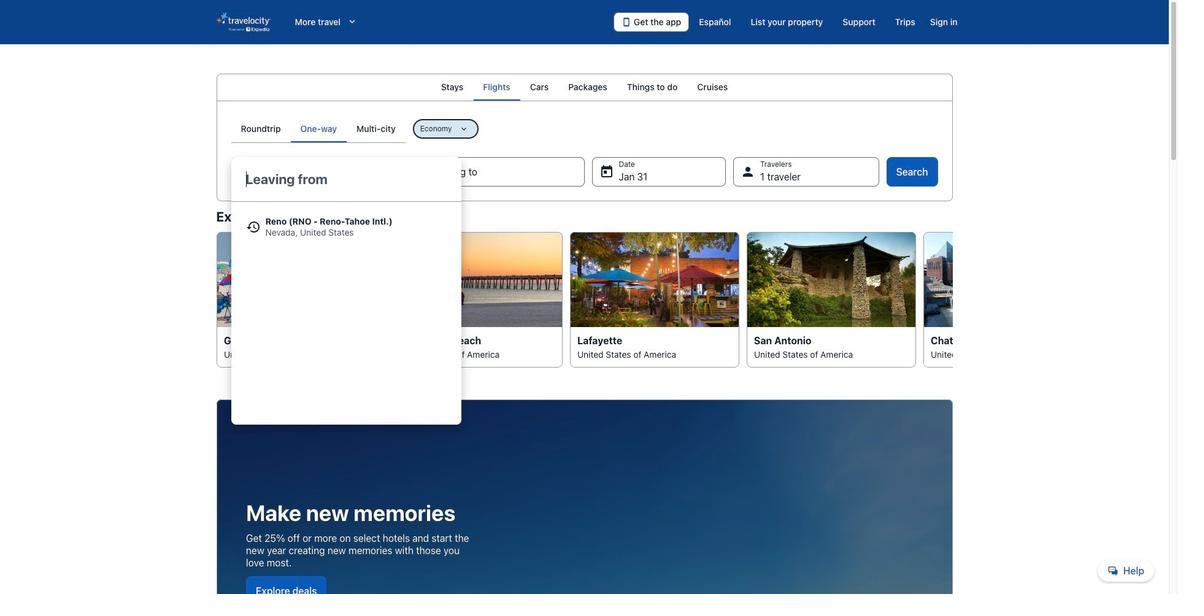 Task type: describe. For each thing, give the bounding box(es) containing it.
download the app button image
[[622, 17, 632, 27]]

0 vertical spatial tab list
[[216, 74, 953, 101]]

pensacola beach which includes a beach, a sunset and general coastal views image
[[393, 232, 563, 327]]

gulf shores showing general coastal views and a sandy beach as well as a small group of people image
[[216, 232, 386, 327]]

show next card image
[[946, 293, 961, 307]]

chattanooga which includes modern architecture, a fountain and a river or creek image
[[924, 232, 1093, 327]]

japanese tea gardens featuring a garden and a pond image
[[747, 232, 916, 327]]

lafayette showing a bar and night scenes as well as a small group of people image
[[570, 232, 740, 327]]

Leaving from text field
[[231, 157, 461, 201]]



Task type: locate. For each thing, give the bounding box(es) containing it.
tab list
[[216, 74, 953, 101], [231, 115, 406, 142]]

1 vertical spatial tab list
[[231, 115, 406, 142]]

main content
[[0, 74, 1170, 594]]

show previous card image
[[209, 293, 224, 307]]

travelocity logo image
[[216, 12, 270, 32]]



Task type: vqa. For each thing, say whether or not it's contained in the screenshot.
"Featured travel" 'region'
no



